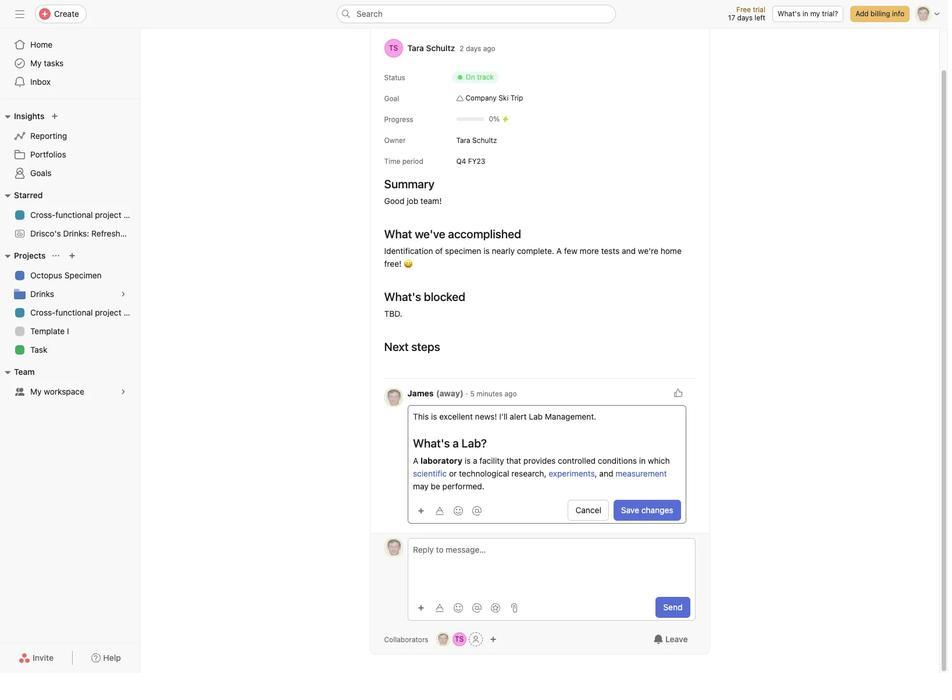 Task type: vqa. For each thing, say whether or not it's contained in the screenshot.
portfolio
no



Task type: locate. For each thing, give the bounding box(es) containing it.
portfolios link
[[7, 145, 133, 164]]

2 toolbar from the top
[[413, 600, 522, 616]]

1 vertical spatial project
[[95, 308, 121, 318]]

0 horizontal spatial a
[[453, 437, 459, 450]]

project inside 'element'
[[95, 308, 121, 318]]

what's left my
[[778, 9, 801, 18]]

1 vertical spatial cross-functional project plan
[[30, 308, 140, 318]]

1 vertical spatial a
[[413, 456, 418, 466]]

portfolios
[[30, 150, 66, 159]]

functional down drinks link
[[55, 308, 93, 318]]

2 emoji image from the top
[[454, 604, 463, 613]]

project up drisco's drinks: refreshment recommendation link
[[95, 210, 121, 220]]

cross-functional project plan down drinks link
[[30, 308, 140, 318]]

functional inside projects 'element'
[[55, 308, 93, 318]]

at mention image left the appreciations image
[[472, 604, 481, 613]]

my inside global 'element'
[[30, 58, 42, 68]]

functional inside starred element
[[55, 210, 93, 220]]

project
[[95, 210, 121, 220], [95, 308, 121, 318]]

cross-functional project plan for first cross-functional project plan link from the top
[[30, 210, 140, 220]]

days inside tara schultz 2 days ago
[[466, 44, 481, 53]]

1 vertical spatial ago
[[505, 390, 517, 399]]

days right 17
[[738, 13, 753, 22]]

1 cross- from the top
[[30, 210, 55, 220]]

1 vertical spatial what's
[[413, 437, 450, 450]]

1 horizontal spatial a
[[473, 456, 477, 466]]

functional for first cross-functional project plan link from the top
[[55, 210, 93, 220]]

reporting link
[[7, 127, 133, 145]]

attach a file or paste an image image
[[509, 604, 519, 613]]

invite button
[[11, 648, 61, 669]]

1 horizontal spatial what's
[[778, 9, 801, 18]]

0 vertical spatial plan
[[124, 210, 140, 220]]

q4 fy23
[[456, 157, 485, 166]]

james
[[408, 389, 434, 399]]

plan inside projects 'element'
[[124, 308, 140, 318]]

days right 2
[[466, 44, 481, 53]]

plan for 1st cross-functional project plan link from the bottom
[[124, 308, 140, 318]]

search
[[357, 9, 383, 19]]

toolbar for cancel
[[413, 502, 487, 519]]

drisco's drinks: refreshment recommendation link
[[7, 225, 207, 243]]

show options, current sort, top image
[[53, 253, 60, 259]]

5
[[470, 390, 475, 399]]

a
[[557, 246, 562, 256], [413, 456, 418, 466]]

1 my from the top
[[30, 58, 42, 68]]

at mention image down "performed."
[[472, 506, 481, 516]]

1 emoji image from the top
[[454, 506, 463, 516]]

cross- for first cross-functional project plan link from the top
[[30, 210, 55, 220]]

tara schultz link
[[408, 43, 455, 53]]

a left few
[[557, 246, 562, 256]]

status
[[384, 73, 405, 82]]

cross-functional project plan link
[[7, 206, 140, 225], [7, 304, 140, 322]]

formatting image
[[435, 506, 444, 516], [435, 604, 444, 613]]

1 formatting image from the top
[[435, 506, 444, 516]]

2 project from the top
[[95, 308, 121, 318]]

tara left 2
[[408, 43, 424, 53]]

0 vertical spatial project
[[95, 210, 121, 220]]

identification
[[384, 246, 433, 256]]

0 vertical spatial ja
[[390, 393, 397, 402]]

formatting image for send
[[435, 604, 444, 613]]

schultz for tara schultz 2 days ago
[[426, 43, 455, 53]]

template
[[30, 326, 65, 336]]

summary
[[384, 177, 435, 191]]

0 horizontal spatial ago
[[483, 44, 496, 53]]

insert an object image
[[417, 605, 424, 612]]

1 vertical spatial functional
[[55, 308, 93, 318]]

2 my from the top
[[30, 387, 42, 397]]

what's up laboratory
[[413, 437, 450, 450]]

2 functional from the top
[[55, 308, 93, 318]]

1 horizontal spatial schultz
[[472, 136, 497, 145]]

facility
[[479, 456, 504, 466]]

trial
[[753, 5, 766, 14]]

ja button
[[384, 389, 403, 407], [384, 539, 403, 557], [436, 633, 450, 647]]

my for my workspace
[[30, 387, 42, 397]]

what's inside button
[[778, 9, 801, 18]]

what
[[384, 227, 412, 241]]

1 vertical spatial toolbar
[[413, 600, 522, 616]]

goal
[[384, 94, 399, 103]]

technological
[[459, 469, 509, 479]]

fy23
[[468, 157, 485, 166]]

0 vertical spatial a
[[557, 246, 562, 256]]

my inside teams element
[[30, 387, 42, 397]]

17
[[728, 13, 736, 22]]

is inside a laboratory is a facility that provides controlled conditions in which scientific or technological research, experiments , and measurement
[[464, 456, 471, 466]]

a inside a laboratory is a facility that provides controlled conditions in which scientific or technological research, experiments , and measurement
[[473, 456, 477, 466]]

1 vertical spatial at mention image
[[472, 604, 481, 613]]

ago inside james (away) · 5 minutes ago
[[505, 390, 517, 399]]

is left nearly
[[484, 246, 490, 256]]

ago right minutes
[[505, 390, 517, 399]]

0 vertical spatial schultz
[[426, 43, 455, 53]]

emoji image
[[454, 506, 463, 516], [454, 604, 463, 613]]

1 vertical spatial in
[[639, 456, 646, 466]]

toolbar down "performed."
[[413, 502, 487, 519]]

0 horizontal spatial tara
[[408, 43, 424, 53]]

help button
[[84, 648, 129, 669]]

search list box
[[337, 5, 616, 23]]

octopus specimen link
[[7, 266, 133, 285]]

complete.
[[517, 246, 554, 256]]

emoji image for send
[[454, 604, 463, 613]]

in up measurement link
[[639, 456, 646, 466]]

1 vertical spatial my
[[30, 387, 42, 397]]

ago right 2
[[483, 44, 496, 53]]

toolbar for send
[[413, 600, 522, 616]]

save changes button
[[614, 500, 681, 521]]

1 vertical spatial plan
[[124, 308, 140, 318]]

cross-functional project plan
[[30, 210, 140, 220], [30, 308, 140, 318]]

0 vertical spatial functional
[[55, 210, 93, 220]]

functional up drinks:
[[55, 210, 93, 220]]

2 plan from the top
[[124, 308, 140, 318]]

cross- inside projects 'element'
[[30, 308, 55, 318]]

1 vertical spatial days
[[466, 44, 481, 53]]

1 vertical spatial a
[[473, 456, 477, 466]]

team
[[14, 367, 35, 377]]

1 horizontal spatial in
[[803, 9, 809, 18]]

is
[[484, 246, 490, 256], [431, 412, 437, 422], [464, 456, 471, 466]]

ja for ja button to the bottom
[[439, 635, 447, 644]]

0 vertical spatial my
[[30, 58, 42, 68]]

what's blocked tbd.
[[384, 290, 466, 319]]

a left lab?
[[453, 437, 459, 450]]

1 horizontal spatial a
[[557, 246, 562, 256]]

cross-functional project plan inside starred element
[[30, 210, 140, 220]]

tara up q4 at top left
[[456, 136, 471, 145]]

cross- inside starred element
[[30, 210, 55, 220]]

collaborators
[[384, 636, 429, 644]]

my
[[811, 9, 820, 18]]

cross-functional project plan for 1st cross-functional project plan link from the bottom
[[30, 308, 140, 318]]

schultz left 2
[[426, 43, 455, 53]]

2 cross- from the top
[[30, 308, 55, 318]]

1 vertical spatial tara
[[456, 136, 471, 145]]

on track
[[466, 73, 494, 81]]

my down team
[[30, 387, 42, 397]]

company ski trip link
[[452, 93, 528, 104]]

invite
[[33, 653, 54, 663]]

1 vertical spatial ja button
[[384, 539, 403, 557]]

goals
[[30, 168, 52, 178]]

tara schultz
[[456, 136, 497, 145]]

billing
[[871, 9, 890, 18]]

next steps
[[384, 340, 440, 354]]

1 vertical spatial ts
[[455, 635, 464, 644]]

0 vertical spatial ja button
[[384, 389, 403, 407]]

project down see details, drinks image
[[95, 308, 121, 318]]

0 vertical spatial at mention image
[[472, 506, 481, 516]]

0 horizontal spatial a
[[413, 456, 418, 466]]

1 at mention image from the top
[[472, 506, 481, 516]]

1 cross-functional project plan from the top
[[30, 210, 140, 220]]

0 vertical spatial toolbar
[[413, 502, 487, 519]]

2 horizontal spatial is
[[484, 246, 490, 256]]

my left tasks
[[30, 58, 42, 68]]

lab
[[529, 412, 543, 422]]

1 vertical spatial and
[[599, 469, 613, 479]]

plan up drisco's drinks: refreshment recommendation in the left top of the page
[[124, 210, 140, 220]]

0 vertical spatial and
[[622, 246, 636, 256]]

starred button
[[0, 189, 43, 202]]

ts left add or remove collaborators icon
[[455, 635, 464, 644]]

1 toolbar from the top
[[413, 502, 487, 519]]

what's inside edit comment document
[[413, 437, 450, 450]]

and inside a laboratory is a facility that provides controlled conditions in which scientific or technological research, experiments , and measurement
[[599, 469, 613, 479]]

formatting image right insert an object icon
[[435, 506, 444, 516]]

edit comment document
[[408, 411, 686, 493]]

1 horizontal spatial is
[[464, 456, 471, 466]]

0 vertical spatial cross-functional project plan
[[30, 210, 140, 220]]

0 vertical spatial tara
[[408, 43, 424, 53]]

research,
[[511, 469, 546, 479]]

0 vertical spatial emoji image
[[454, 506, 463, 516]]

recommendation
[[142, 229, 207, 239]]

toolbar up ts button
[[413, 600, 522, 616]]

a up scientific "link"
[[413, 456, 418, 466]]

,
[[595, 469, 597, 479]]

a up technological
[[473, 456, 477, 466]]

octopus
[[30, 271, 62, 280]]

1 vertical spatial cross-
[[30, 308, 55, 318]]

1 vertical spatial schultz
[[472, 136, 497, 145]]

1 plan from the top
[[124, 210, 140, 220]]

1 horizontal spatial and
[[622, 246, 636, 256]]

cancel
[[576, 506, 602, 515]]

cross-functional project plan inside projects 'element'
[[30, 308, 140, 318]]

new project or portfolio image
[[69, 253, 76, 259]]

0 vertical spatial ts
[[389, 44, 398, 52]]

plan down see details, drinks image
[[124, 308, 140, 318]]

2 at mention image from the top
[[472, 604, 481, 613]]

2 vertical spatial is
[[464, 456, 471, 466]]

0 horizontal spatial and
[[599, 469, 613, 479]]

at mention image for send
[[472, 604, 481, 613]]

add or remove collaborators image
[[490, 637, 497, 644]]

and right 'tests'
[[622, 246, 636, 256]]

in
[[803, 9, 809, 18], [639, 456, 646, 466]]

toolbar
[[413, 502, 487, 519], [413, 600, 522, 616]]

cross-functional project plan link up drinks:
[[7, 206, 140, 225]]

is right this on the left bottom of page
[[431, 412, 437, 422]]

2 formatting image from the top
[[435, 604, 444, 613]]

create
[[54, 9, 79, 19]]

ago
[[483, 44, 496, 53], [505, 390, 517, 399]]

tara for tara schultz 2 days ago
[[408, 43, 424, 53]]

1 project from the top
[[95, 210, 121, 220]]

2 cross-functional project plan link from the top
[[7, 304, 140, 322]]

emoji image for cancel
[[454, 506, 463, 516]]

projects element
[[0, 246, 140, 362]]

in inside button
[[803, 9, 809, 18]]

projects
[[14, 251, 46, 261]]

1 cross-functional project plan link from the top
[[7, 206, 140, 225]]

help
[[103, 653, 121, 663]]

cross- down drinks
[[30, 308, 55, 318]]

what's
[[778, 9, 801, 18], [413, 437, 450, 450]]

ts up "status"
[[389, 44, 398, 52]]

emoji image up ts button
[[454, 604, 463, 613]]

appreciations image
[[491, 604, 500, 613]]

0 horizontal spatial is
[[431, 412, 437, 422]]

ski
[[499, 94, 509, 102]]

0 horizontal spatial schultz
[[426, 43, 455, 53]]

0 vertical spatial is
[[484, 246, 490, 256]]

0 horizontal spatial in
[[639, 456, 646, 466]]

cross-functional project plan up drinks:
[[30, 210, 140, 220]]

0 vertical spatial cross-functional project plan link
[[7, 206, 140, 225]]

i'll
[[499, 412, 507, 422]]

days inside free trial 17 days left
[[738, 13, 753, 22]]

see details, drinks image
[[120, 291, 127, 298]]

lab?
[[461, 437, 487, 450]]

plan inside starred element
[[124, 210, 140, 220]]

may
[[413, 482, 428, 492]]

and right ,
[[599, 469, 613, 479]]

period
[[402, 157, 423, 166]]

2 vertical spatial ja button
[[436, 633, 450, 647]]

0 vertical spatial days
[[738, 13, 753, 22]]

schultz
[[426, 43, 455, 53], [472, 136, 497, 145]]

cross- up drisco's
[[30, 210, 55, 220]]

0 vertical spatial cross-
[[30, 210, 55, 220]]

1 horizontal spatial ts
[[455, 635, 464, 644]]

or
[[449, 469, 457, 479]]

more
[[580, 246, 599, 256]]

1 vertical spatial ja
[[390, 543, 397, 552]]

add billing info button
[[851, 6, 910, 22]]

schultz up fy23
[[472, 136, 497, 145]]

😀 image
[[404, 259, 413, 269]]

0 vertical spatial ago
[[483, 44, 496, 53]]

0 vertical spatial a
[[453, 437, 459, 450]]

0 vertical spatial in
[[803, 9, 809, 18]]

0 horizontal spatial days
[[466, 44, 481, 53]]

tara
[[408, 43, 424, 53], [456, 136, 471, 145]]

at mention image
[[472, 506, 481, 516], [472, 604, 481, 613]]

on
[[466, 73, 475, 81]]

and inside identification of specimen is nearly complete. a few more tests and we're home free!
[[622, 246, 636, 256]]

1 functional from the top
[[55, 210, 93, 220]]

ts inside button
[[455, 635, 464, 644]]

1 vertical spatial cross-functional project plan link
[[7, 304, 140, 322]]

formatting image right insert an object image
[[435, 604, 444, 613]]

0 horizontal spatial what's
[[413, 437, 450, 450]]

2 cross-functional project plan from the top
[[30, 308, 140, 318]]

left
[[755, 13, 766, 22]]

cross-functional project plan link up i
[[7, 304, 140, 322]]

in left my
[[803, 9, 809, 18]]

tara schultz 2 days ago
[[408, 43, 496, 53]]

2 vertical spatial ja
[[439, 635, 447, 644]]

which
[[648, 456, 670, 466]]

is down lab?
[[464, 456, 471, 466]]

and
[[622, 246, 636, 256], [599, 469, 613, 479]]

0 vertical spatial formatting image
[[435, 506, 444, 516]]

1 horizontal spatial tara
[[456, 136, 471, 145]]

teams element
[[0, 362, 140, 404]]

template i
[[30, 326, 69, 336]]

emoji image down "performed."
[[454, 506, 463, 516]]

1 horizontal spatial ago
[[505, 390, 517, 399]]

insights button
[[0, 109, 44, 123]]

1 vertical spatial formatting image
[[435, 604, 444, 613]]

1 horizontal spatial days
[[738, 13, 753, 22]]

send button
[[656, 598, 690, 618]]

0 vertical spatial what's
[[778, 9, 801, 18]]

1 vertical spatial emoji image
[[454, 604, 463, 613]]



Task type: describe. For each thing, give the bounding box(es) containing it.
changes
[[642, 506, 673, 515]]

starred
[[14, 190, 43, 200]]

time period
[[384, 157, 423, 166]]

see details, my workspace image
[[120, 389, 127, 396]]

starred element
[[0, 185, 207, 246]]

scientific
[[413, 469, 447, 479]]

functional for 1st cross-functional project plan link from the bottom
[[55, 308, 93, 318]]

inbox
[[30, 77, 51, 87]]

template i link
[[7, 322, 133, 341]]

news!
[[475, 412, 497, 422]]

provides
[[523, 456, 556, 466]]

good
[[384, 196, 405, 206]]

trip
[[511, 94, 523, 102]]

goals link
[[7, 164, 133, 183]]

drinks
[[30, 289, 54, 299]]

my tasks link
[[7, 54, 133, 73]]

progress
[[384, 115, 413, 124]]

team button
[[0, 365, 35, 379]]

that
[[506, 456, 521, 466]]

formatting image for cancel
[[435, 506, 444, 516]]

drisco's
[[30, 229, 61, 239]]

my workspace
[[30, 387, 84, 397]]

task
[[30, 345, 47, 355]]

team!
[[421, 196, 442, 206]]

specimen
[[445, 246, 481, 256]]

measurement
[[615, 469, 667, 479]]

company ski trip
[[466, 94, 523, 102]]

time
[[384, 157, 400, 166]]

ja for ja button to the middle
[[390, 543, 397, 552]]

james (away) · 5 minutes ago
[[408, 389, 517, 399]]

cancel button
[[568, 500, 609, 521]]

add
[[856, 9, 869, 18]]

this is excellent news! i'll alert lab management.
[[413, 412, 596, 422]]

company
[[466, 94, 497, 102]]

global element
[[0, 29, 140, 98]]

summary good job team!
[[384, 177, 442, 206]]

what's for what's in my trial?
[[778, 9, 801, 18]]

my for my tasks
[[30, 58, 42, 68]]

conditions
[[598, 456, 637, 466]]

home
[[30, 40, 53, 49]]

specimen
[[64, 271, 102, 280]]

1 vertical spatial is
[[431, 412, 437, 422]]

may be performed.
[[413, 469, 669, 492]]

this
[[413, 412, 429, 422]]

leave
[[666, 635, 688, 645]]

0 horizontal spatial ts
[[389, 44, 398, 52]]

identification of specimen is nearly complete. a few more tests and we're home free!
[[384, 246, 684, 269]]

experiments link
[[549, 469, 595, 479]]

owner
[[384, 136, 406, 145]]

free trial 17 days left
[[728, 5, 766, 22]]

plan for first cross-functional project plan link from the top
[[124, 210, 140, 220]]

is inside identification of specimen is nearly complete. a few more tests and we're home free!
[[484, 246, 490, 256]]

search button
[[337, 5, 616, 23]]

days for trial
[[738, 13, 753, 22]]

my workspace link
[[7, 383, 133, 401]]

insert an object image
[[417, 508, 424, 515]]

what's a lab?
[[413, 437, 487, 450]]

drisco's drinks: refreshment recommendation
[[30, 229, 207, 239]]

ago inside tara schultz 2 days ago
[[483, 44, 496, 53]]

management.
[[545, 412, 596, 422]]

0%
[[489, 115, 500, 123]]

octopus specimen
[[30, 271, 102, 280]]

in inside a laboratory is a facility that provides controlled conditions in which scientific or technological research, experiments , and measurement
[[639, 456, 646, 466]]

at mention image for cancel
[[472, 506, 481, 516]]

ts button
[[452, 633, 466, 647]]

what's in my trial? button
[[773, 6, 844, 22]]

refreshment
[[91, 229, 139, 239]]

hide sidebar image
[[15, 9, 24, 19]]

project inside starred element
[[95, 210, 121, 220]]

excellent
[[439, 412, 473, 422]]

home link
[[7, 35, 133, 54]]

performed.
[[442, 482, 484, 492]]

q4
[[456, 157, 466, 166]]

home
[[661, 246, 682, 256]]

free!
[[384, 259, 402, 269]]

trial?
[[822, 9, 838, 18]]

add billing info
[[856, 9, 905, 18]]

insights element
[[0, 106, 140, 185]]

drinks:
[[63, 229, 89, 239]]

few
[[564, 246, 578, 256]]

tara for tara schultz
[[456, 136, 471, 145]]

my tasks
[[30, 58, 64, 68]]

measurement link
[[615, 469, 667, 479]]

alert
[[510, 412, 527, 422]]

we're
[[638, 246, 659, 256]]

track
[[477, 73, 494, 81]]

a inside identification of specimen is nearly complete. a few more tests and we're home free!
[[557, 246, 562, 256]]

what's for what's a lab?
[[413, 437, 450, 450]]

of
[[435, 246, 443, 256]]

new image
[[51, 113, 58, 120]]

leave button
[[646, 630, 696, 650]]

schultz for tara schultz
[[472, 136, 497, 145]]

cross- for 1st cross-functional project plan link from the bottom
[[30, 308, 55, 318]]

0 likes. click to like this task image
[[673, 389, 683, 398]]

free
[[737, 5, 751, 14]]

insights
[[14, 111, 44, 121]]

create button
[[35, 5, 87, 23]]

drinks link
[[7, 285, 133, 304]]

ja for top ja button
[[390, 393, 397, 402]]

days for schultz
[[466, 44, 481, 53]]

minutes
[[477, 390, 503, 399]]

a inside a laboratory is a facility that provides controlled conditions in which scientific or technological research, experiments , and measurement
[[413, 456, 418, 466]]



